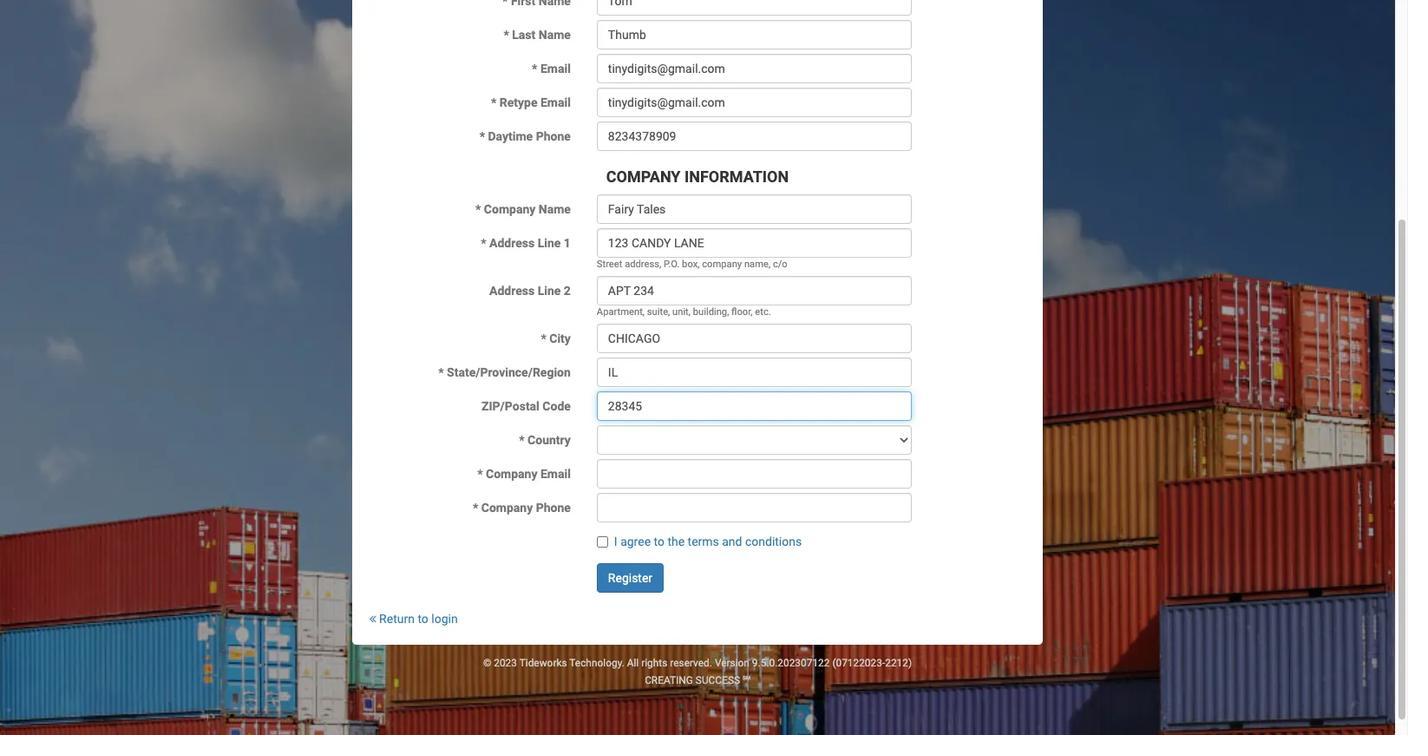 Task type: describe. For each thing, give the bounding box(es) containing it.
country
[[528, 433, 571, 447]]

return to login link
[[370, 612, 458, 626]]

return
[[379, 612, 415, 626]]

technology.
[[570, 657, 625, 669]]

i agree to the terms and conditions
[[615, 535, 802, 549]]

* company phone
[[473, 501, 571, 515]]

last
[[512, 28, 536, 42]]

state/province/region
[[447, 365, 571, 379]]

terms
[[688, 535, 719, 549]]

company
[[702, 259, 742, 270]]

company information
[[607, 168, 789, 186]]

email for * retype email
[[541, 96, 571, 110]]

street
[[597, 259, 623, 270]]

zip/postal
[[482, 399, 540, 413]]

i
[[615, 535, 618, 549]]

* Email text field
[[597, 54, 913, 84]]

9.5.0.202307122
[[753, 657, 830, 669]]

* for * retype email
[[491, 96, 497, 110]]

city
[[550, 332, 571, 345]]

register button
[[597, 563, 664, 593]]

* for * daytime phone
[[480, 130, 485, 143]]

unit,
[[673, 306, 691, 318]]

ZIP/Postal Code text field
[[597, 392, 913, 421]]

* Last Name text field
[[597, 20, 913, 50]]

* company email
[[478, 467, 571, 481]]

street address, p.o. box, company name, c/o
[[597, 259, 788, 270]]

* City text field
[[597, 324, 913, 353]]

zip/postal code
[[482, 399, 571, 413]]

agree
[[621, 535, 651, 549]]

box,
[[682, 259, 700, 270]]

i agree to the terms and conditions link
[[615, 535, 802, 549]]

conditions
[[746, 535, 802, 549]]

rights
[[642, 657, 668, 669]]

* daytime phone
[[480, 130, 571, 143]]

login
[[432, 612, 458, 626]]

code
[[543, 399, 571, 413]]

etc.
[[756, 306, 772, 318]]

* State/Province/Region text field
[[597, 358, 913, 387]]

* for * address line 1
[[481, 236, 487, 250]]

* for * state/province/region
[[439, 365, 444, 379]]

Address Line 2 text field
[[597, 276, 913, 306]]

* for * company phone
[[473, 501, 479, 515]]

* Address Line 1 text field
[[597, 228, 913, 258]]

floor,
[[732, 306, 753, 318]]

* email
[[532, 62, 571, 76]]

* address line 1
[[481, 236, 571, 250]]

* for * email
[[532, 62, 538, 76]]

* city
[[541, 332, 571, 345]]

company for email
[[486, 467, 538, 481]]

* for * city
[[541, 332, 547, 345]]

* Daytime Phone text field
[[597, 122, 913, 151]]

©
[[483, 657, 492, 669]]



Task type: vqa. For each thing, say whether or not it's contained in the screenshot.
T5 to the left
no



Task type: locate. For each thing, give the bounding box(es) containing it.
2 phone from the top
[[536, 501, 571, 515]]

company for phone
[[482, 501, 533, 515]]

1 line from the top
[[538, 236, 561, 250]]

phone down * retype email
[[536, 130, 571, 143]]

0 horizontal spatial to
[[418, 612, 429, 626]]

0 vertical spatial to
[[654, 535, 665, 549]]

* last name
[[504, 28, 571, 42]]

address line 2
[[490, 284, 571, 298]]

1 phone from the top
[[536, 130, 571, 143]]

* Retype Email text field
[[597, 88, 913, 117]]

* for * country
[[519, 433, 525, 447]]

* left city
[[541, 332, 547, 345]]

0 vertical spatial name
[[539, 28, 571, 42]]

2 email from the top
[[541, 96, 571, 110]]

1
[[564, 236, 571, 250]]

0 vertical spatial address
[[490, 236, 535, 250]]

phone for * daytime phone
[[536, 130, 571, 143]]

line
[[538, 236, 561, 250], [538, 284, 561, 298]]

reserved.
[[670, 657, 713, 669]]

1 vertical spatial phone
[[536, 501, 571, 515]]

* left last
[[504, 28, 509, 42]]

apartment,
[[597, 306, 645, 318]]

1 vertical spatial name
[[539, 202, 571, 216]]

0 vertical spatial line
[[538, 236, 561, 250]]

daytime
[[488, 130, 533, 143]]

name
[[539, 28, 571, 42], [539, 202, 571, 216]]

0 vertical spatial phone
[[536, 130, 571, 143]]

to
[[654, 535, 665, 549], [418, 612, 429, 626]]

register
[[608, 571, 653, 585]]

*
[[504, 28, 509, 42], [532, 62, 538, 76], [491, 96, 497, 110], [480, 130, 485, 143], [476, 202, 481, 216], [481, 236, 487, 250], [541, 332, 547, 345], [439, 365, 444, 379], [519, 433, 525, 447], [478, 467, 483, 481], [473, 501, 479, 515]]

* left the retype
[[491, 96, 497, 110]]

all
[[627, 657, 639, 669]]

name up 1
[[539, 202, 571, 216]]

* for * company name
[[476, 202, 481, 216]]

apartment, suite, unit, building, floor, etc.
[[597, 306, 772, 318]]

and
[[722, 535, 743, 549]]

address down * company name at the top
[[490, 236, 535, 250]]

© 2023 tideworks technology. all rights reserved. version 9.5.0.202307122 (07122023-2212) creating success ℠
[[483, 657, 912, 687]]

2 vertical spatial email
[[541, 467, 571, 481]]

* Company Phone text field
[[597, 493, 913, 523]]

return to login
[[376, 612, 458, 626]]

* for * last name
[[504, 28, 509, 42]]

2 name from the top
[[539, 202, 571, 216]]

phone
[[536, 130, 571, 143], [536, 501, 571, 515]]

1 name from the top
[[539, 28, 571, 42]]

2
[[564, 284, 571, 298]]

* company name
[[476, 202, 571, 216]]

version
[[715, 657, 750, 669]]

c/o
[[773, 259, 788, 270]]

1 vertical spatial address
[[490, 284, 535, 298]]

1 vertical spatial to
[[418, 612, 429, 626]]

* left country
[[519, 433, 525, 447]]

address
[[490, 236, 535, 250], [490, 284, 535, 298]]

line left 2
[[538, 284, 561, 298]]

1 address from the top
[[490, 236, 535, 250]]

p.o.
[[664, 259, 680, 270]]

building,
[[693, 306, 730, 318]]

* for * company email
[[478, 467, 483, 481]]

* retype email
[[491, 96, 571, 110]]

email down * last name
[[541, 62, 571, 76]]

* First Name text field
[[597, 0, 913, 16]]

email for * company email
[[541, 467, 571, 481]]

1 vertical spatial line
[[538, 284, 561, 298]]

2212)
[[886, 657, 912, 669]]

name,
[[745, 259, 771, 270]]

* up * address line 1
[[476, 202, 481, 216]]

2 line from the top
[[538, 284, 561, 298]]

1 vertical spatial email
[[541, 96, 571, 110]]

success
[[696, 675, 741, 687]]

0 vertical spatial email
[[541, 62, 571, 76]]

address down * address line 1
[[490, 284, 535, 298]]

℠
[[743, 675, 751, 687]]

* left daytime
[[480, 130, 485, 143]]

creating
[[645, 675, 694, 687]]

1 horizontal spatial to
[[654, 535, 665, 549]]

line left 1
[[538, 236, 561, 250]]

address,
[[625, 259, 662, 270]]

2023
[[494, 657, 517, 669]]

name for * company name
[[539, 202, 571, 216]]

angle double left image
[[370, 613, 376, 625]]

* Company Email text field
[[597, 459, 913, 489]]

1 email from the top
[[541, 62, 571, 76]]

email down country
[[541, 467, 571, 481]]

None checkbox
[[597, 536, 608, 548]]

to left login
[[418, 612, 429, 626]]

* up * company phone
[[478, 467, 483, 481]]

suite,
[[647, 306, 670, 318]]

phone for * company phone
[[536, 501, 571, 515]]

email
[[541, 62, 571, 76], [541, 96, 571, 110], [541, 467, 571, 481]]

information
[[685, 168, 789, 186]]

tideworks
[[520, 657, 567, 669]]

phone down * company email
[[536, 501, 571, 515]]

* down * company name at the top
[[481, 236, 487, 250]]

* down * last name
[[532, 62, 538, 76]]

name for * last name
[[539, 28, 571, 42]]

(07122023-
[[833, 657, 886, 669]]

* country
[[519, 433, 571, 447]]

2 address from the top
[[490, 284, 535, 298]]

to left the
[[654, 535, 665, 549]]

* down * company email
[[473, 501, 479, 515]]

name right last
[[539, 28, 571, 42]]

* left state/province/region
[[439, 365, 444, 379]]

* Company Name text field
[[597, 194, 913, 224]]

* state/province/region
[[439, 365, 571, 379]]

company for name
[[484, 202, 536, 216]]

3 email from the top
[[541, 467, 571, 481]]

the
[[668, 535, 685, 549]]

email down '* email'
[[541, 96, 571, 110]]

retype
[[500, 96, 538, 110]]

company
[[607, 168, 681, 186], [484, 202, 536, 216], [486, 467, 538, 481], [482, 501, 533, 515]]



